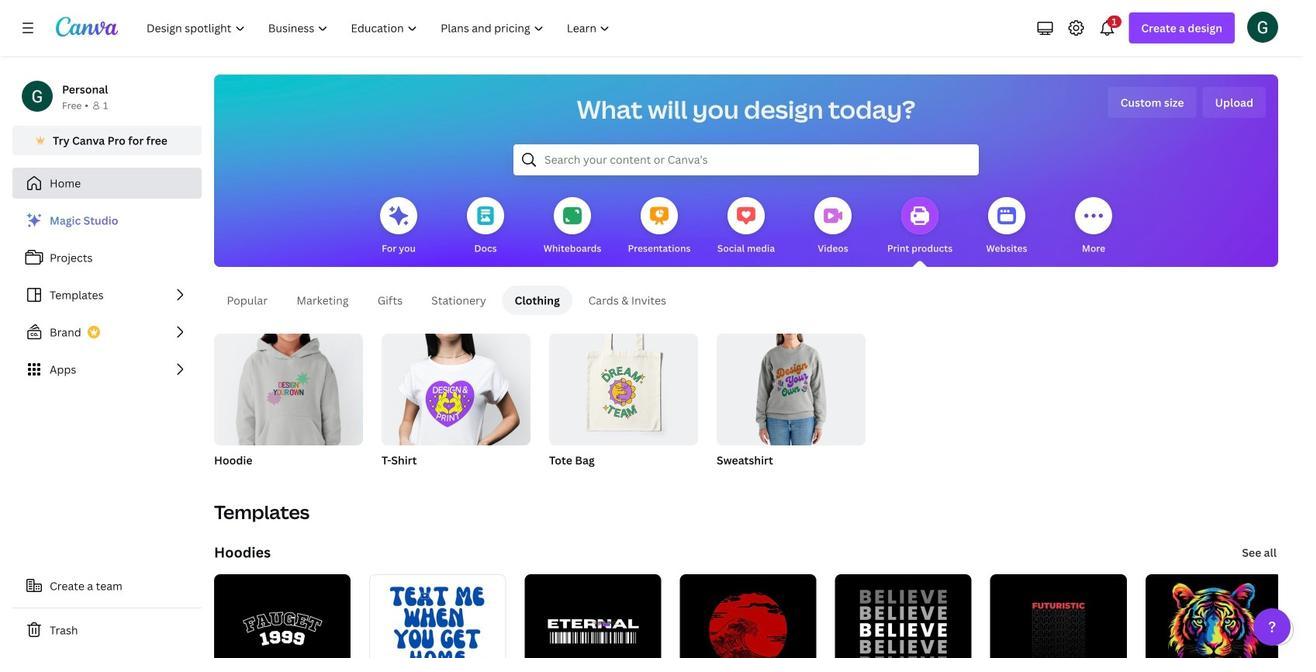 Task type: locate. For each thing, give the bounding box(es) containing it.
group
[[214, 328, 363, 487], [214, 328, 363, 445], [382, 328, 531, 487], [382, 328, 531, 445], [549, 328, 698, 487], [549, 328, 698, 445], [717, 328, 866, 487], [717, 328, 866, 445]]

greg robinson image
[[1248, 11, 1279, 42]]

None search field
[[514, 144, 979, 175]]

list
[[12, 205, 202, 385]]



Task type: vqa. For each thing, say whether or not it's contained in the screenshot.
Greg Robinson IMAGE
yes



Task type: describe. For each thing, give the bounding box(es) containing it.
top level navigation element
[[137, 12, 624, 43]]

Search search field
[[545, 145, 948, 175]]



